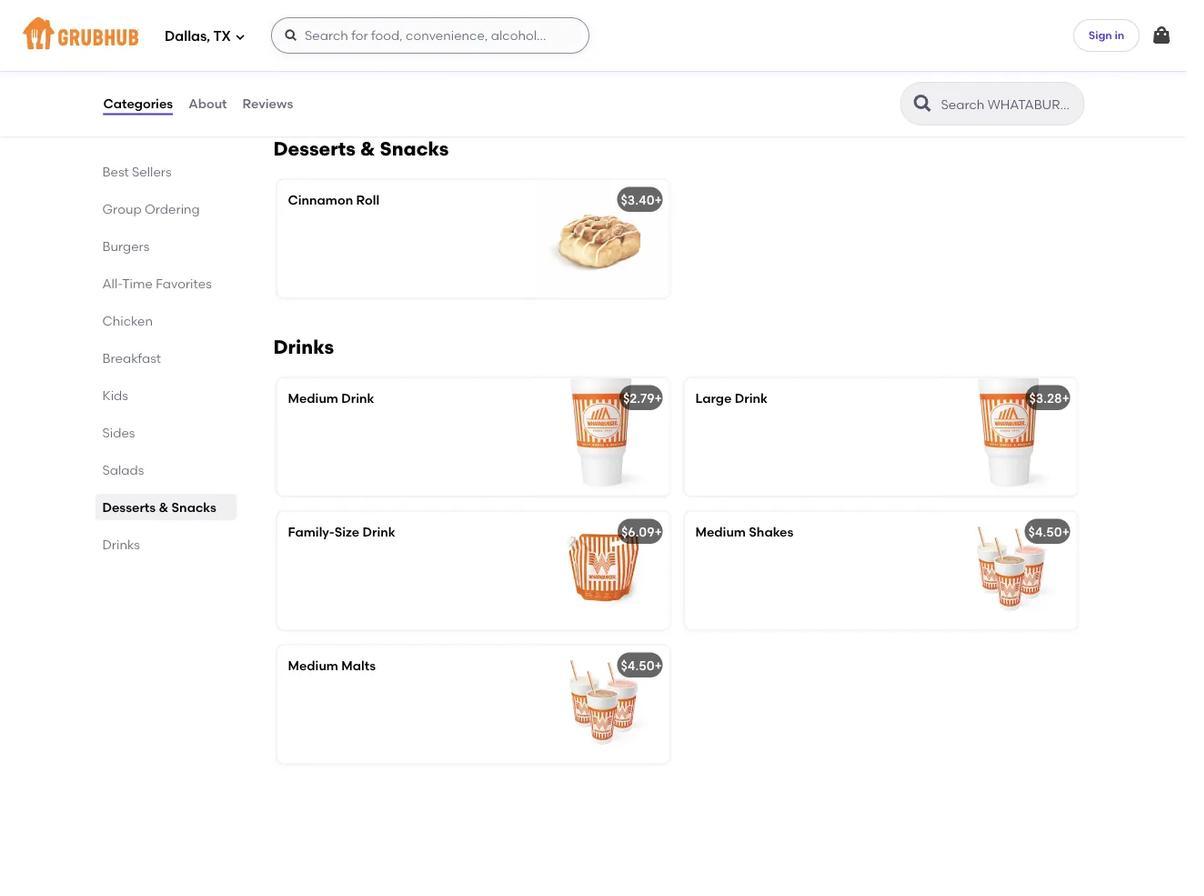 Task type: locate. For each thing, give the bounding box(es) containing it.
+ for medium drink
[[655, 391, 662, 406]]

snacks
[[380, 137, 449, 161], [172, 500, 216, 515]]

drinks up medium drink
[[273, 336, 334, 359]]

grilled
[[370, 20, 410, 35]]

chicken inside the 'what's on it: grilled chicken filet (garden salad), shredded cheese (1), grape tomatoes (6), matchstick carrots (1)'
[[413, 20, 464, 35]]

what's on it: grilled chicken filet (garden salad), shredded cheese (1), grape tomatoes (6), matchstick carrots (1)
[[288, 20, 505, 91]]

+ for large drink
[[1062, 391, 1070, 406]]

large
[[696, 391, 732, 406]]

svg image
[[284, 28, 298, 43], [235, 31, 246, 42]]

$3.40 +
[[621, 193, 662, 208]]

1 horizontal spatial desserts & snacks
[[273, 137, 449, 161]]

drinks inside tab
[[102, 537, 140, 552]]

medium malts
[[288, 658, 376, 674]]

0 horizontal spatial desserts & snacks
[[102, 500, 216, 515]]

tx
[[213, 28, 231, 45]]

$4.50
[[1029, 525, 1062, 540], [621, 658, 655, 674]]

(6),
[[415, 57, 434, 72]]

large drink
[[696, 391, 768, 406]]

0 vertical spatial $4.50
[[1029, 525, 1062, 540]]

drink for large drink
[[735, 391, 768, 406]]

0 vertical spatial snacks
[[380, 137, 449, 161]]

1 horizontal spatial drinks
[[273, 336, 334, 359]]

large drink image
[[941, 379, 1078, 497]]

medium for medium malts
[[288, 658, 339, 674]]

0 horizontal spatial snacks
[[172, 500, 216, 515]]

kids
[[102, 388, 128, 403]]

0 horizontal spatial $4.50
[[621, 658, 655, 674]]

sellers
[[132, 164, 172, 179]]

svg image
[[1151, 25, 1173, 46]]

desserts & snacks up roll
[[273, 137, 449, 161]]

drinks
[[273, 336, 334, 359], [102, 537, 140, 552]]

0 vertical spatial chicken
[[413, 20, 464, 35]]

desserts up cinnamon
[[273, 137, 356, 161]]

desserts
[[273, 137, 356, 161], [102, 500, 156, 515]]

1 vertical spatial drinks
[[102, 537, 140, 552]]

1 vertical spatial $4.50 +
[[621, 658, 662, 674]]

$3.28
[[1030, 391, 1062, 406]]

& up roll
[[360, 137, 375, 161]]

0 horizontal spatial desserts
[[102, 500, 156, 515]]

on
[[334, 20, 352, 35]]

0 horizontal spatial &
[[159, 500, 169, 515]]

$4.50 +
[[1029, 525, 1070, 540], [621, 658, 662, 674]]

0 vertical spatial $4.50 +
[[1029, 525, 1070, 540]]

snacks down (6),
[[380, 137, 449, 161]]

drink
[[342, 391, 374, 406], [735, 391, 768, 406], [363, 525, 396, 540]]

drinks down desserts & snacks tab
[[102, 537, 140, 552]]

roll
[[356, 193, 380, 208]]

$6.09
[[621, 525, 655, 540]]

1 horizontal spatial $4.50 +
[[1029, 525, 1070, 540]]

1 vertical spatial chicken
[[102, 313, 153, 329]]

1 vertical spatial medium
[[696, 525, 746, 540]]

chicken inside tab
[[102, 313, 153, 329]]

all-
[[102, 276, 122, 291]]

snacks up drinks tab
[[172, 500, 216, 515]]

$3.28 +
[[1030, 391, 1070, 406]]

0 vertical spatial desserts & snacks
[[273, 137, 449, 161]]

$4.50 for medium malts
[[621, 658, 655, 674]]

1 horizontal spatial $4.50
[[1029, 525, 1062, 540]]

1 vertical spatial snacks
[[172, 500, 216, 515]]

svg image right 'tx'
[[235, 31, 246, 42]]

& inside tab
[[159, 500, 169, 515]]

about button
[[188, 71, 228, 137]]

Search for food, convenience, alcohol... search field
[[271, 17, 590, 54]]

0 vertical spatial drinks
[[273, 336, 334, 359]]

(1)
[[338, 75, 351, 91]]

chicken tab
[[102, 311, 230, 330]]

1 vertical spatial &
[[159, 500, 169, 515]]

Search WHATABURGER search field
[[940, 96, 1079, 113]]

desserts & snacks
[[273, 137, 449, 161], [102, 500, 216, 515]]

svg image up (1),
[[284, 28, 298, 43]]

matchstick
[[437, 57, 505, 72]]

what's
[[288, 20, 331, 35]]

$2.79 +
[[623, 391, 662, 406]]

desserts & snacks up drinks tab
[[102, 500, 216, 515]]

0 vertical spatial &
[[360, 137, 375, 161]]

salads tab
[[102, 460, 230, 480]]

cinnamon roll
[[288, 193, 380, 208]]

time
[[122, 276, 153, 291]]

0 horizontal spatial $4.50 +
[[621, 658, 662, 674]]

medium drink image
[[534, 379, 670, 497]]

chicken up the shredded
[[413, 20, 464, 35]]

medium
[[288, 391, 339, 406], [696, 525, 746, 540], [288, 658, 339, 674]]

0 horizontal spatial drinks
[[102, 537, 140, 552]]

desserts down salads
[[102, 500, 156, 515]]

2 vertical spatial medium
[[288, 658, 339, 674]]

filet
[[467, 20, 492, 35]]

sides tab
[[102, 423, 230, 442]]

shredded
[[389, 38, 450, 54]]

0 vertical spatial desserts
[[273, 137, 356, 161]]

(1),
[[288, 57, 305, 72]]

&
[[360, 137, 375, 161], [159, 500, 169, 515]]

1 vertical spatial $4.50
[[621, 658, 655, 674]]

1 horizontal spatial chicken
[[413, 20, 464, 35]]

0 vertical spatial medium
[[288, 391, 339, 406]]

chicken up breakfast
[[102, 313, 153, 329]]

chicken
[[413, 20, 464, 35], [102, 313, 153, 329]]

+
[[655, 193, 662, 208], [655, 391, 662, 406], [1062, 391, 1070, 406], [655, 525, 662, 540], [1062, 525, 1070, 540], [655, 658, 662, 674]]

categories button
[[102, 71, 174, 137]]

salad),
[[343, 38, 386, 54]]

medium malts image
[[534, 646, 670, 764]]

0 horizontal spatial chicken
[[102, 313, 153, 329]]

cinnamon
[[288, 193, 353, 208]]

1 vertical spatial desserts
[[102, 500, 156, 515]]

salads
[[102, 462, 144, 478]]

dallas, tx
[[165, 28, 231, 45]]

desserts & snacks tab
[[102, 498, 230, 517]]

1 vertical spatial desserts & snacks
[[102, 500, 216, 515]]

size
[[335, 525, 360, 540]]

& up drinks tab
[[159, 500, 169, 515]]

favorites
[[156, 276, 212, 291]]

drink for medium drink
[[342, 391, 374, 406]]



Task type: describe. For each thing, give the bounding box(es) containing it.
$4.50 + for malts
[[621, 658, 662, 674]]

1 horizontal spatial snacks
[[380, 137, 449, 161]]

malts
[[342, 658, 376, 674]]

dallas,
[[165, 28, 210, 45]]

grape
[[308, 57, 347, 72]]

+ for medium malts
[[655, 658, 662, 674]]

all-time favorites
[[102, 276, 212, 291]]

group ordering tab
[[102, 199, 230, 218]]

(garden
[[288, 38, 340, 54]]

reviews button
[[242, 71, 294, 137]]

$6.09 +
[[621, 525, 662, 540]]

ordering
[[145, 201, 200, 217]]

family-size drink
[[288, 525, 396, 540]]

breakfast tab
[[102, 349, 230, 368]]

$2.79
[[623, 391, 655, 406]]

$3.40
[[621, 193, 655, 208]]

1 horizontal spatial svg image
[[284, 28, 298, 43]]

cinnamon roll image
[[534, 180, 670, 299]]

desserts inside tab
[[102, 500, 156, 515]]

it:
[[355, 20, 367, 35]]

categories
[[103, 96, 173, 111]]

+ for cinnamon roll
[[655, 193, 662, 208]]

burgers
[[102, 238, 150, 254]]

tomatoes
[[350, 57, 412, 72]]

medium for medium shakes
[[696, 525, 746, 540]]

shakes
[[749, 525, 794, 540]]

1 horizontal spatial &
[[360, 137, 375, 161]]

1 horizontal spatial desserts
[[273, 137, 356, 161]]

+ for medium shakes
[[1062, 525, 1070, 540]]

medium for medium drink
[[288, 391, 339, 406]]

best sellers
[[102, 164, 172, 179]]

$4.50 for medium shakes
[[1029, 525, 1062, 540]]

medium shakes
[[696, 525, 794, 540]]

carrots
[[288, 75, 335, 91]]

in
[[1115, 28, 1125, 42]]

sign
[[1089, 28, 1113, 42]]

burgers tab
[[102, 237, 230, 256]]

desserts & snacks inside tab
[[102, 500, 216, 515]]

breakfast
[[102, 350, 161, 366]]

sign in
[[1089, 28, 1125, 42]]

drinks tab
[[102, 535, 230, 554]]

best sellers tab
[[102, 162, 230, 181]]

$4.50 + for shakes
[[1029, 525, 1070, 540]]

medium drink
[[288, 391, 374, 406]]

best
[[102, 164, 129, 179]]

snacks inside tab
[[172, 500, 216, 515]]

0 horizontal spatial svg image
[[235, 31, 246, 42]]

sign in button
[[1074, 19, 1140, 52]]

medium shakes image
[[941, 512, 1078, 631]]

reviews
[[243, 96, 293, 111]]

family-
[[288, 525, 335, 540]]

about
[[189, 96, 227, 111]]

group ordering
[[102, 201, 200, 217]]

cheese
[[453, 38, 500, 54]]

what's on it: grilled chicken filet (garden salad), shredded cheese (1), grape tomatoes (6), matchstick carrots (1) button
[[277, 0, 670, 100]]

sides
[[102, 425, 135, 440]]

group
[[102, 201, 142, 217]]

search icon image
[[912, 93, 934, 115]]

all-time favorites tab
[[102, 274, 230, 293]]

kids tab
[[102, 386, 230, 405]]

garden salad image
[[534, 0, 670, 100]]

main navigation navigation
[[0, 0, 1188, 71]]

family-size drink image
[[534, 512, 670, 631]]



Task type: vqa. For each thing, say whether or not it's contained in the screenshot.
Pickup: 5:30am–11:00pm
no



